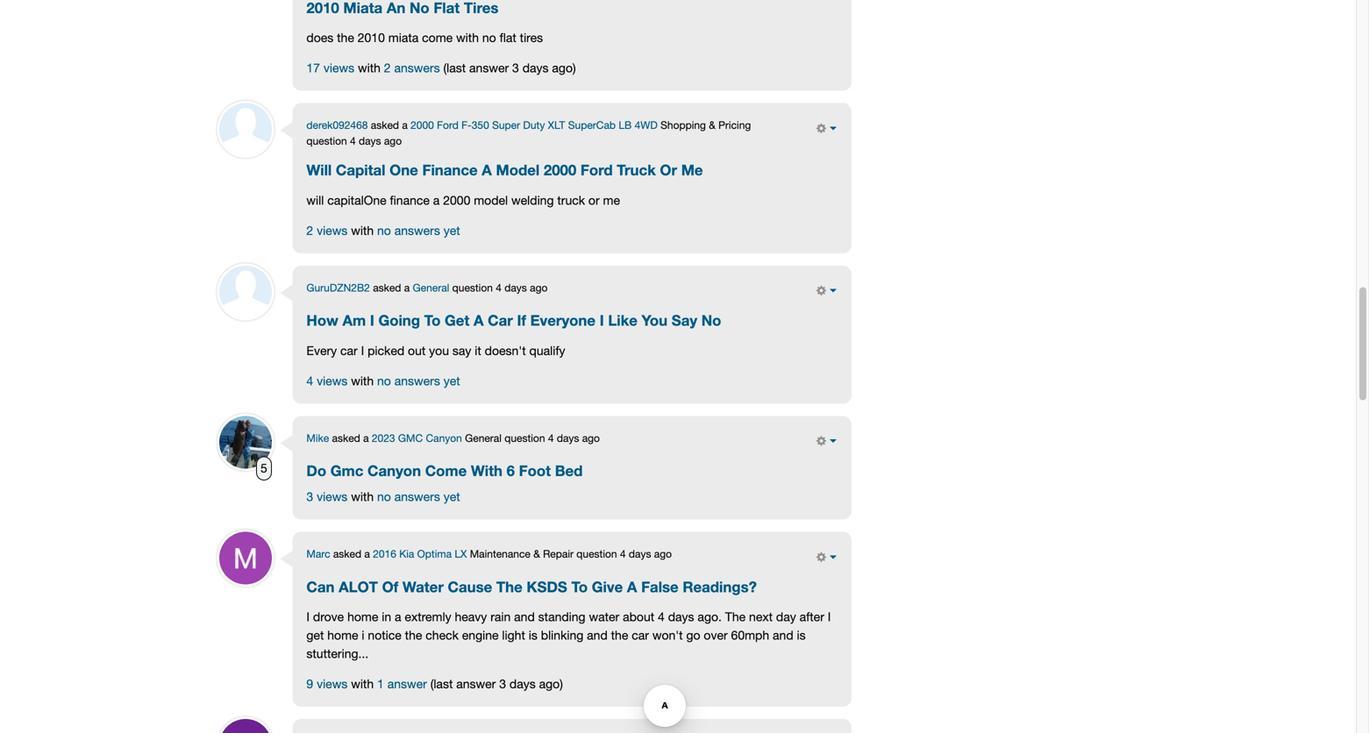 Task type: locate. For each thing, give the bounding box(es) containing it.
will capital one finance a model 2000 ford truck or me
[[307, 161, 703, 179]]

2 vertical spatial no answers yet link
[[377, 490, 460, 504]]

optima
[[417, 548, 452, 560]]

do gmc canyon come with 6 foot bed
[[307, 462, 583, 480]]

heavy
[[455, 610, 487, 624]]

and down day
[[773, 628, 794, 643]]

answers down out
[[395, 374, 440, 388]]

no answers yet link down out
[[377, 374, 460, 388]]

0 vertical spatial yet
[[444, 223, 460, 238]]

1 vertical spatial a
[[474, 312, 484, 329]]

1 vertical spatial (last
[[431, 677, 453, 692]]

alot
[[339, 578, 378, 596]]

0 vertical spatial 2000
[[411, 119, 434, 131]]

2 no answers yet link from the top
[[377, 374, 460, 388]]

4 up won't
[[658, 610, 665, 624]]

days up false
[[629, 548, 651, 560]]

1 horizontal spatial 2000
[[443, 193, 471, 207]]

shopping & pricing question             4 days ago
[[307, 119, 751, 147]]

the down extremly
[[405, 628, 422, 643]]

ago) for 17 views with 2 answers (last answer 3 days ago)
[[552, 61, 576, 75]]

go
[[687, 628, 701, 643]]

will capital one finance a model 2000 ford truck or me link
[[307, 161, 703, 179]]

i drove home in a extremly heavy rain and standing water about 4 days ago.  the next day after i get home i notice the check engine light is blinking and  the car won't go over 60mph and is stuttering...
[[307, 610, 831, 661]]

get
[[445, 312, 470, 329]]

no answers yet link down finance at left top
[[377, 223, 460, 238]]

2000 down finance
[[443, 193, 471, 207]]

days up the capital
[[359, 135, 381, 147]]

you
[[642, 312, 668, 329]]

i right after
[[828, 610, 831, 624]]

and
[[514, 610, 535, 624], [587, 628, 608, 643], [773, 628, 794, 643]]

2 vertical spatial a
[[627, 578, 637, 596]]

1 horizontal spatial is
[[797, 628, 806, 643]]

with right come
[[456, 30, 479, 45]]

or
[[589, 193, 600, 207]]

6
[[507, 462, 515, 480]]

canyon up 3 views with no answers yet
[[368, 462, 421, 480]]

0 horizontal spatial the
[[497, 578, 523, 596]]

2000 up truck
[[544, 161, 577, 179]]

2
[[384, 61, 391, 75], [307, 223, 313, 238]]

answers for 17 views with 2 answers (last answer 3 days ago)
[[394, 61, 440, 75]]

0 horizontal spatial is
[[529, 628, 538, 643]]

asked up 'going'
[[373, 281, 401, 294]]

2 down the miata
[[384, 61, 391, 75]]

0 vertical spatial home
[[348, 610, 378, 624]]

general up "get"
[[413, 281, 450, 294]]

1 horizontal spatial the
[[725, 610, 746, 624]]

1 vertical spatial ford
[[581, 161, 613, 179]]

0 vertical spatial no answers yet link
[[377, 223, 460, 238]]

next
[[749, 610, 773, 624]]

question
[[307, 135, 347, 147], [452, 281, 493, 294], [505, 432, 545, 444], [577, 548, 617, 560]]

no for 2 views with no answers yet
[[377, 223, 391, 238]]

answers down finance at left top
[[395, 223, 440, 238]]

asked for alot
[[333, 548, 362, 560]]

a left general link
[[404, 281, 410, 294]]

ago inside the shopping & pricing question             4 days ago
[[384, 135, 402, 147]]

question up "get"
[[452, 281, 493, 294]]

1 vertical spatial ago)
[[539, 677, 563, 692]]

a right in
[[395, 610, 401, 624]]

home
[[348, 610, 378, 624], [327, 628, 358, 643]]

a left 2016
[[365, 548, 370, 560]]

answers down 'does the 2010 miata come with no flat tires'
[[394, 61, 440, 75]]

can alot of water cause the ksds to give a false readings?
[[307, 578, 757, 596]]

lx
[[455, 548, 467, 560]]

you
[[429, 343, 449, 358]]

asked for am
[[373, 281, 401, 294]]

a for water
[[365, 548, 370, 560]]

no
[[702, 312, 722, 329]]

17 views link
[[307, 61, 355, 75]]

is right "light"
[[529, 628, 538, 643]]

1 horizontal spatial the
[[405, 628, 422, 643]]

a up one
[[402, 119, 408, 131]]

with down '2010'
[[358, 61, 381, 75]]

ago) for 9 views with 1 answer (last answer 3 days ago)
[[539, 677, 563, 692]]

to left "get"
[[424, 312, 441, 329]]

1 vertical spatial general
[[465, 432, 502, 444]]

4 down every
[[307, 374, 313, 388]]

days inside the shopping & pricing question             4 days ago
[[359, 135, 381, 147]]

4 inside i drove home in a extremly heavy rain and standing water about 4 days ago.  the next day after i get home i notice the check engine light is blinking and  the car won't go over 60mph and is stuttering...
[[658, 610, 665, 624]]

derek092468
[[307, 119, 368, 131]]

answer right 1 on the bottom left of page
[[388, 677, 427, 692]]

can
[[307, 578, 335, 596]]

mike asked a 2023 gmc canyon general             question             4 days ago
[[307, 432, 600, 444]]

1 is from the left
[[529, 628, 538, 643]]

no down finance at left top
[[377, 223, 391, 238]]

flat
[[500, 30, 517, 45]]

0 horizontal spatial canyon
[[368, 462, 421, 480]]

4 views with no answers yet
[[307, 374, 460, 388]]

asked for gmc
[[332, 432, 360, 444]]

views right 17
[[324, 61, 355, 75]]

ago up one
[[384, 135, 402, 147]]

answers for 2 views with no answers yet
[[395, 223, 440, 238]]

& left pricing
[[709, 119, 716, 131]]

asked right mike
[[332, 432, 360, 444]]

answer for answers
[[469, 61, 509, 75]]

0 vertical spatial 2
[[384, 61, 391, 75]]

a inside how am i going to get a car if everyone i like you say no link
[[474, 312, 484, 329]]

4
[[350, 135, 356, 147], [496, 281, 502, 294], [307, 374, 313, 388], [548, 432, 554, 444], [620, 548, 626, 560], [658, 610, 665, 624]]

0 horizontal spatial ford
[[437, 119, 459, 131]]

the up 60mph
[[725, 610, 746, 624]]

1 vertical spatial yet
[[444, 374, 460, 388]]

2 horizontal spatial 3
[[512, 61, 519, 75]]

1 no answers yet link from the top
[[377, 223, 460, 238]]

the right does
[[337, 30, 354, 45]]

2 vertical spatial 2000
[[443, 193, 471, 207]]

4 answers from the top
[[395, 490, 440, 504]]

ford
[[437, 119, 459, 131], [581, 161, 613, 179]]

asked for capital
[[371, 119, 399, 131]]

a inside the can alot of water cause the ksds to give a false readings? link
[[627, 578, 637, 596]]

(last right 1 answer 'link' on the bottom left of page
[[431, 677, 453, 692]]

i left like
[[600, 312, 604, 329]]

days
[[523, 61, 549, 75], [359, 135, 381, 147], [505, 281, 527, 294], [557, 432, 579, 444], [629, 548, 651, 560], [668, 610, 695, 624], [510, 677, 536, 692]]

day
[[776, 610, 796, 624]]

answer for answer
[[456, 677, 496, 692]]

the up rain
[[497, 578, 523, 596]]

0 vertical spatial canyon
[[426, 432, 462, 444]]

0 horizontal spatial and
[[514, 610, 535, 624]]

0 vertical spatial 3
[[512, 61, 519, 75]]

no
[[482, 30, 496, 45], [377, 223, 391, 238], [377, 374, 391, 388], [377, 490, 391, 504]]

1 vertical spatial the
[[725, 610, 746, 624]]

1 horizontal spatial and
[[587, 628, 608, 643]]

ago) up xlt
[[552, 61, 576, 75]]

0 vertical spatial car
[[340, 343, 358, 358]]

question up give
[[577, 548, 617, 560]]

finance
[[390, 193, 430, 207]]

car
[[340, 343, 358, 358], [632, 628, 649, 643]]

after
[[800, 610, 825, 624]]

1 vertical spatial car
[[632, 628, 649, 643]]

truck
[[617, 161, 656, 179]]

supercab
[[568, 119, 616, 131]]

car down about
[[632, 628, 649, 643]]

yet down come
[[444, 490, 460, 504]]

2 answers from the top
[[395, 223, 440, 238]]

home up "i"
[[348, 610, 378, 624]]

answers down do gmc canyon come with 6 foot bed link
[[395, 490, 440, 504]]

2 vertical spatial yet
[[444, 490, 460, 504]]

views for 2
[[317, 223, 348, 238]]

with
[[471, 462, 503, 480]]

out
[[408, 343, 426, 358]]

a right give
[[627, 578, 637, 596]]

ford left f-
[[437, 119, 459, 131]]

canyon up do gmc canyon come with 6 foot bed
[[426, 432, 462, 444]]

answer down flat at left top
[[469, 61, 509, 75]]

views for 17
[[324, 61, 355, 75]]

3 yet from the top
[[444, 490, 460, 504]]

0 vertical spatial (last
[[444, 61, 466, 75]]

4 up foot
[[548, 432, 554, 444]]

days down "light"
[[510, 677, 536, 692]]

a right "get"
[[474, 312, 484, 329]]

0 vertical spatial ford
[[437, 119, 459, 131]]

0 horizontal spatial to
[[424, 312, 441, 329]]

1 horizontal spatial &
[[709, 119, 716, 131]]

capital
[[336, 161, 386, 179]]

with left 1 on the bottom left of page
[[351, 677, 374, 692]]

asked
[[371, 119, 399, 131], [373, 281, 401, 294], [332, 432, 360, 444], [333, 548, 362, 560]]

3 down "light"
[[499, 677, 506, 692]]

2 horizontal spatial 2000
[[544, 161, 577, 179]]

3 answers from the top
[[395, 374, 440, 388]]

won't
[[653, 628, 683, 643]]

with right "4 views" "link"
[[351, 374, 374, 388]]

2 yet from the top
[[444, 374, 460, 388]]

no answers yet link for finance
[[377, 223, 460, 238]]

0 vertical spatial ago)
[[552, 61, 576, 75]]

9
[[307, 677, 313, 692]]

is
[[529, 628, 538, 643], [797, 628, 806, 643]]

1 vertical spatial &
[[534, 548, 540, 560]]

0 vertical spatial the
[[497, 578, 523, 596]]

question inside the shopping & pricing question             4 days ago
[[307, 135, 347, 147]]

car right every
[[340, 343, 358, 358]]

no answers yet link down do gmc canyon come with 6 foot bed link
[[377, 490, 460, 504]]

a left 2023
[[363, 432, 369, 444]]

1 vertical spatial 2000
[[544, 161, 577, 179]]

asked right derek092468 link
[[371, 119, 399, 131]]

do gmc canyon come with 6 foot bed link
[[307, 462, 583, 480]]

0 horizontal spatial 2
[[307, 223, 313, 238]]

answers for 4 views with no answers yet
[[395, 374, 440, 388]]

with for 17 views with 2 answers (last answer 3 days ago)
[[358, 61, 381, 75]]

1 horizontal spatial 3
[[499, 677, 506, 692]]

general up with
[[465, 432, 502, 444]]

days up "how am i going to get a car if everyone i like you say no" on the top of page
[[505, 281, 527, 294]]

a inside i drove home in a extremly heavy rain and standing water about 4 days ago.  the next day after i get home i notice the check engine light is blinking and  the car won't go over 60mph and is stuttering...
[[395, 610, 401, 624]]

is down after
[[797, 628, 806, 643]]

ago
[[384, 135, 402, 147], [530, 281, 548, 294], [582, 432, 600, 444], [654, 548, 672, 560]]

will capitalone finance a 2000 model welding truck or me
[[307, 193, 620, 207]]

everyone
[[531, 312, 596, 329]]

views down every
[[317, 374, 348, 388]]

a
[[402, 119, 408, 131], [433, 193, 440, 207], [404, 281, 410, 294], [363, 432, 369, 444], [365, 548, 370, 560], [395, 610, 401, 624]]

1 horizontal spatial canyon
[[426, 432, 462, 444]]

1 vertical spatial to
[[572, 578, 588, 596]]

(last for answer
[[431, 677, 453, 692]]

i up get
[[307, 610, 310, 624]]

say
[[453, 343, 472, 358]]

xlt
[[548, 119, 565, 131]]

0 vertical spatial &
[[709, 119, 716, 131]]

views down will
[[317, 223, 348, 238]]

how
[[307, 312, 338, 329]]

days up go
[[668, 610, 695, 624]]

0 vertical spatial to
[[424, 312, 441, 329]]

am
[[343, 312, 366, 329]]

truck
[[558, 193, 585, 207]]

0 horizontal spatial 2000
[[411, 119, 434, 131]]

1 horizontal spatial to
[[572, 578, 588, 596]]

2 vertical spatial 3
[[499, 677, 506, 692]]

with for 3 views with no answers yet
[[351, 490, 374, 504]]

3 for 17 views with 2 answers (last answer 3 days ago)
[[512, 61, 519, 75]]

0 horizontal spatial 3
[[307, 490, 313, 504]]

marc asked a 2016 kia optima lx maintenance & repair             question             4 days ago
[[307, 548, 672, 560]]

to left give
[[572, 578, 588, 596]]

2 down will
[[307, 223, 313, 238]]

& left repair
[[534, 548, 540, 560]]

standing
[[538, 610, 586, 624]]

with down "capitalone"
[[351, 223, 374, 238]]

give
[[592, 578, 623, 596]]

no for 4 views with no answers yet
[[377, 374, 391, 388]]

a up model
[[482, 161, 492, 179]]

i
[[370, 312, 374, 329], [600, 312, 604, 329], [361, 343, 364, 358], [307, 610, 310, 624], [828, 610, 831, 624]]

views down gmc at bottom
[[317, 490, 348, 504]]

yet down will capitalone finance a 2000 model welding truck or me
[[444, 223, 460, 238]]

3 down do
[[307, 490, 313, 504]]

f-
[[462, 119, 472, 131]]

3 down flat at left top
[[512, 61, 519, 75]]

2 answers link
[[384, 61, 440, 75]]

1 answers from the top
[[394, 61, 440, 75]]

1 horizontal spatial car
[[632, 628, 649, 643]]

5
[[261, 461, 267, 476]]

days up bed
[[557, 432, 579, 444]]

0 vertical spatial general
[[413, 281, 450, 294]]

4 down derek092468 link
[[350, 135, 356, 147]]

a
[[482, 161, 492, 179], [474, 312, 484, 329], [627, 578, 637, 596]]

1 yet from the top
[[444, 223, 460, 238]]

the down 'water'
[[611, 628, 629, 643]]

mike link
[[307, 432, 329, 444]]

gurudzn2b2
[[307, 281, 370, 294]]

pricing
[[719, 119, 751, 131]]

1 answer link
[[377, 677, 427, 692]]

(last down come
[[444, 61, 466, 75]]

readings?
[[683, 578, 757, 596]]

asked right the marc at the bottom
[[333, 548, 362, 560]]

3 no answers yet link from the top
[[377, 490, 460, 504]]

doesn't
[[485, 343, 526, 358]]

1 vertical spatial no answers yet link
[[377, 374, 460, 388]]

2023
[[372, 432, 395, 444]]

home up stuttering...
[[327, 628, 358, 643]]

and up "light"
[[514, 610, 535, 624]]

no down picked
[[377, 374, 391, 388]]

0 horizontal spatial the
[[337, 30, 354, 45]]

question down the derek092468
[[307, 135, 347, 147]]

of
[[382, 578, 399, 596]]

no right 3 views link
[[377, 490, 391, 504]]

3
[[512, 61, 519, 75], [307, 490, 313, 504], [499, 677, 506, 692]]

yet
[[444, 223, 460, 238], [444, 374, 460, 388], [444, 490, 460, 504]]

answers for 3 views with no answers yet
[[395, 490, 440, 504]]

no left flat at left top
[[482, 30, 496, 45]]

2000 left f-
[[411, 119, 434, 131]]

with down gmc at bottom
[[351, 490, 374, 504]]

and down 'water'
[[587, 628, 608, 643]]

0 vertical spatial a
[[482, 161, 492, 179]]

model
[[496, 161, 540, 179]]

ford up or
[[581, 161, 613, 179]]

ago) down blinking
[[539, 677, 563, 692]]

ago up everyone
[[530, 281, 548, 294]]



Task type: describe. For each thing, give the bounding box(es) containing it.
tires
[[520, 30, 543, 45]]

rain
[[491, 610, 511, 624]]

no answers yet link for going
[[377, 374, 460, 388]]

over
[[704, 628, 728, 643]]

check
[[426, 628, 459, 643]]

every car i picked out you say it doesn't qualify
[[307, 343, 565, 358]]

i right am
[[370, 312, 374, 329]]

cause
[[448, 578, 492, 596]]

lb
[[619, 119, 632, 131]]

come
[[422, 30, 453, 45]]

notice
[[368, 628, 402, 643]]

3 views with no answers yet
[[307, 490, 460, 504]]

a for come
[[363, 432, 369, 444]]

views for 4
[[317, 374, 348, 388]]

0 horizontal spatial general
[[413, 281, 450, 294]]

bed
[[555, 462, 583, 480]]

2 horizontal spatial the
[[611, 628, 629, 643]]

4 up give
[[620, 548, 626, 560]]

2016
[[373, 548, 397, 560]]

ago up false
[[654, 548, 672, 560]]

350
[[472, 119, 489, 131]]

question up foot
[[505, 432, 545, 444]]

2023 gmc canyon link
[[372, 432, 462, 444]]

1 vertical spatial canyon
[[368, 462, 421, 480]]

17
[[307, 61, 320, 75]]

model
[[474, 193, 508, 207]]

gmc
[[331, 462, 364, 480]]

1 vertical spatial 3
[[307, 490, 313, 504]]

0 horizontal spatial &
[[534, 548, 540, 560]]

say
[[672, 312, 698, 329]]

one
[[390, 161, 418, 179]]

in
[[382, 610, 391, 624]]

3 for 9 views with 1 answer (last answer 3 days ago)
[[499, 677, 506, 692]]

9 views link
[[307, 677, 348, 692]]

4 inside the shopping & pricing question             4 days ago
[[350, 135, 356, 147]]

& inside the shopping & pricing question             4 days ago
[[709, 119, 716, 131]]

2016 kia optima lx link
[[373, 548, 467, 560]]

4 up car
[[496, 281, 502, 294]]

derek092468 asked a 2000 ford f-350 super duty xlt supercab lb 4wd
[[307, 119, 658, 131]]

super
[[492, 119, 520, 131]]

me
[[682, 161, 703, 179]]

every
[[307, 343, 337, 358]]

car inside i drove home in a extremly heavy rain and standing water about 4 days ago.  the next day after i get home i notice the check engine light is blinking and  the car won't go over 60mph and is stuttering...
[[632, 628, 649, 643]]

a for going
[[404, 281, 410, 294]]

will
[[307, 161, 332, 179]]

(last for answers
[[444, 61, 466, 75]]

it
[[475, 343, 482, 358]]

drove
[[313, 610, 344, 624]]

extremly
[[405, 610, 452, 624]]

mike
[[307, 432, 329, 444]]

the inside i drove home in a extremly heavy rain and standing water about 4 days ago.  the next day after i get home i notice the check engine light is blinking and  the car won't go over 60mph and is stuttering...
[[725, 610, 746, 624]]

general link
[[413, 281, 450, 294]]

do
[[307, 462, 326, 480]]

i left picked
[[361, 343, 364, 358]]

false
[[641, 578, 679, 596]]

1 horizontal spatial 2
[[384, 61, 391, 75]]

ago up bed
[[582, 432, 600, 444]]

views for 3
[[317, 490, 348, 504]]

engine
[[462, 628, 499, 643]]

2010
[[358, 30, 385, 45]]

3 views link
[[307, 490, 348, 504]]

qualify
[[530, 343, 565, 358]]

maintenance
[[470, 548, 531, 560]]

days inside i drove home in a extremly heavy rain and standing water about 4 days ago.  the next day after i get home i notice the check engine light is blinking and  the car won't go over 60mph and is stuttering...
[[668, 610, 695, 624]]

how am i going to get a car if everyone i like you say no
[[307, 312, 722, 329]]

stuttering...
[[307, 647, 369, 661]]

duty
[[523, 119, 545, 131]]

gmc
[[398, 432, 423, 444]]

will
[[307, 193, 324, 207]]

the inside the can alot of water cause the ksds to give a false readings? link
[[497, 578, 523, 596]]

get
[[307, 628, 324, 643]]

miata
[[389, 30, 419, 45]]

0 horizontal spatial car
[[340, 343, 358, 358]]

4 views link
[[307, 374, 348, 388]]

with for 9 views with 1 answer (last answer 3 days ago)
[[351, 677, 374, 692]]

2 is from the left
[[797, 628, 806, 643]]

about
[[623, 610, 655, 624]]

with for 4 views with no answers yet
[[351, 374, 374, 388]]

if
[[517, 312, 526, 329]]

2 horizontal spatial and
[[773, 628, 794, 643]]

capitalone
[[327, 193, 387, 207]]

does
[[307, 30, 334, 45]]

i
[[362, 628, 365, 643]]

no for 3 views with no answers yet
[[377, 490, 391, 504]]

repair
[[543, 548, 574, 560]]

me
[[603, 193, 620, 207]]

marc link
[[307, 548, 330, 560]]

1 vertical spatial home
[[327, 628, 358, 643]]

kia
[[399, 548, 414, 560]]

can alot of water cause the ksds to give a false readings? link
[[307, 578, 757, 596]]

with for 2 views with no answers yet
[[351, 223, 374, 238]]

or
[[660, 161, 677, 179]]

derek092468 link
[[307, 119, 368, 131]]

going
[[379, 312, 420, 329]]

welding
[[512, 193, 554, 207]]

yet for to
[[444, 374, 460, 388]]

finance
[[422, 161, 478, 179]]

1 vertical spatial 2
[[307, 223, 313, 238]]

ksds
[[527, 578, 568, 596]]

1 horizontal spatial ford
[[581, 161, 613, 179]]

yet for a
[[444, 223, 460, 238]]

light
[[502, 628, 525, 643]]

a inside the will capital one finance a model 2000 ford truck or me link
[[482, 161, 492, 179]]

days down tires
[[523, 61, 549, 75]]

a for finance
[[402, 119, 408, 131]]

gurudzn2b2 asked a general question             4 days ago
[[307, 281, 548, 294]]

water
[[589, 610, 620, 624]]

blinking
[[541, 628, 584, 643]]

car
[[488, 312, 513, 329]]

1 horizontal spatial general
[[465, 432, 502, 444]]

17 views with 2 answers (last answer 3 days ago)
[[307, 61, 576, 75]]

how am i going to get a car if everyone i like you say no link
[[307, 312, 722, 329]]

gurudzn2b2 link
[[307, 281, 370, 294]]

shopping
[[661, 119, 706, 131]]

a right finance at left top
[[433, 193, 440, 207]]

views for 9
[[317, 677, 348, 692]]



Task type: vqa. For each thing, say whether or not it's contained in the screenshot.
$12,339 I4
no



